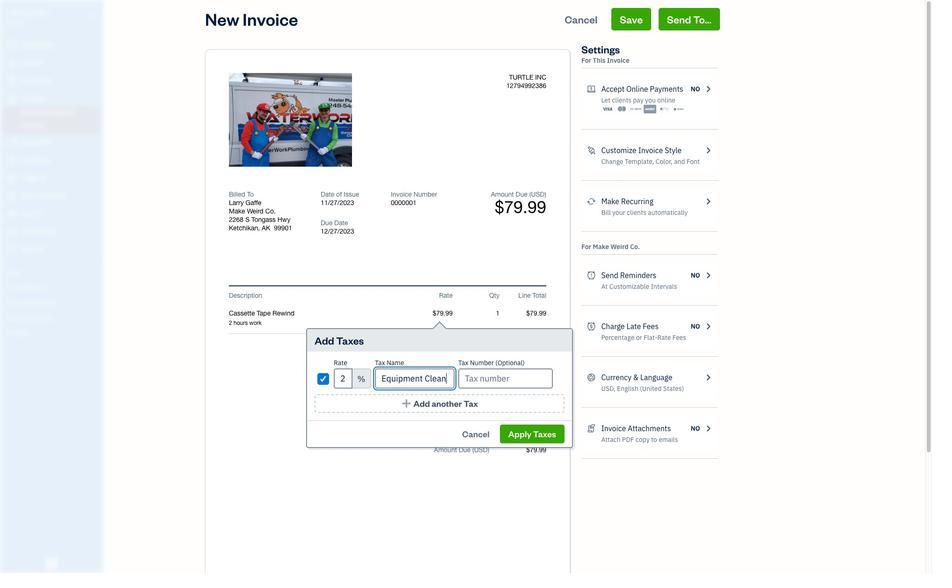 Task type: vqa. For each thing, say whether or not it's contained in the screenshot.


Task type: locate. For each thing, give the bounding box(es) containing it.
0 vertical spatial number
[[414, 191, 437, 198]]

add inside button
[[414, 398, 430, 409]]

1 horizontal spatial usd
[[531, 191, 545, 198]]

fees up flat-
[[643, 322, 659, 331]]

rate up tax rate (percentage) text box
[[334, 359, 347, 367]]

0 horizontal spatial turtle
[[7, 8, 34, 18]]

add
[[315, 334, 334, 347], [414, 398, 430, 409]]

mastercard image
[[616, 104, 628, 114]]

no for accept online payments
[[691, 85, 700, 93]]

) for amount due ( usd )
[[488, 446, 489, 454]]

0 vertical spatial cancel
[[565, 13, 598, 26]]

1 vertical spatial cancel button
[[454, 425, 498, 443]]

chart image
[[6, 227, 17, 236]]

0 vertical spatial amount
[[491, 191, 514, 198]]

add taxes
[[315, 334, 364, 347]]

make up bill
[[601, 197, 619, 206]]

0 vertical spatial rate
[[439, 292, 453, 299]]

1 vertical spatial due
[[321, 219, 332, 227]]

date
[[321, 191, 334, 198], [334, 219, 348, 227]]

cancel up settings
[[565, 13, 598, 26]]

weird up the send reminders
[[611, 243, 629, 251]]

project image
[[6, 174, 17, 183]]

cancel button up settings
[[556, 8, 606, 30]]

chevronright image
[[704, 145, 713, 156], [704, 270, 713, 281], [704, 321, 713, 332]]

2 chevronright image from the top
[[704, 270, 713, 281]]

for inside settings for this invoice
[[581, 56, 591, 65]]

line total
[[518, 292, 546, 299]]

2 vertical spatial make
[[593, 243, 609, 251]]

0 horizontal spatial cancel
[[462, 428, 490, 439]]

2 horizontal spatial rate
[[657, 333, 671, 342]]

rate right or
[[657, 333, 671, 342]]

amount inside "amount due ( usd ) $79.99"
[[491, 191, 514, 198]]

0 vertical spatial 0.00
[[534, 393, 546, 400]]

invoice attachments
[[601, 424, 671, 433]]

add for add another tax
[[414, 398, 430, 409]]

2 vertical spatial amount
[[434, 446, 457, 454]]

0.00 up apply taxes
[[534, 419, 546, 427]]

date left the of
[[321, 191, 334, 198]]

3 chevronright image from the top
[[704, 321, 713, 332]]

or
[[636, 333, 642, 342]]

2 vertical spatial rate
[[334, 359, 347, 367]]

report image
[[6, 245, 17, 254]]

co. up reminders
[[630, 243, 640, 251]]

chevronright image for charge late fees
[[704, 321, 713, 332]]

Item Quantity text field
[[486, 309, 500, 317]]

total inside total amount paid
[[476, 411, 489, 419]]

1 horizontal spatial weird
[[611, 243, 629, 251]]

0 horizontal spatial weird
[[247, 207, 264, 215]]

english
[[617, 384, 638, 393]]

bank connections image
[[7, 314, 100, 321]]

1 horizontal spatial cancel
[[565, 13, 598, 26]]

1 vertical spatial turtle
[[509, 74, 533, 81]]

send reminders
[[601, 271, 656, 280]]

1 79.99 from the top
[[530, 374, 546, 382]]

total right line
[[533, 292, 546, 299]]

apple pay image
[[658, 104, 671, 114]]

0.00
[[534, 393, 546, 400], [534, 419, 546, 427]]

turtle inside turtle inc 12794992386
[[509, 74, 533, 81]]

(
[[529, 191, 531, 198], [472, 446, 474, 454]]

no for send reminders
[[691, 271, 700, 280]]

1 vertical spatial rate
[[657, 333, 671, 342]]

taxes
[[336, 334, 364, 347], [533, 428, 556, 439]]

expense image
[[6, 156, 17, 165]]

( for amount due ( usd )
[[472, 446, 474, 454]]

1 vertical spatial (
[[472, 446, 474, 454]]

issue
[[344, 191, 359, 198]]

save button
[[611, 8, 651, 30]]

due inside "amount due ( usd ) $79.99"
[[516, 191, 528, 198]]

add right plus image at the left bottom of the page
[[414, 398, 430, 409]]

Item Rate (USD) text field
[[432, 309, 453, 317]]

billed
[[229, 191, 245, 198]]

0 vertical spatial add
[[315, 334, 334, 347]]

1 for from the top
[[581, 56, 591, 65]]

turtle up owner
[[7, 8, 34, 18]]

1 vertical spatial chevronright image
[[704, 270, 713, 281]]

0 horizontal spatial )
[[488, 446, 489, 454]]

turtle inside turtle inc owner
[[7, 8, 34, 18]]

invoice
[[243, 8, 298, 30], [607, 56, 630, 65], [638, 146, 663, 155], [391, 191, 412, 198], [601, 424, 626, 433]]

1 horizontal spatial add
[[414, 398, 430, 409]]

$79.99 inside "amount due ( usd ) $79.99"
[[495, 197, 546, 217]]

0 vertical spatial due
[[516, 191, 528, 198]]

intervals
[[651, 282, 677, 291]]

2 79.99 from the top
[[530, 411, 546, 419]]

due for amount due ( usd )
[[459, 446, 471, 454]]

1 horizontal spatial number
[[470, 359, 494, 367]]

0.00 up 79.99 0.00
[[534, 393, 546, 400]]

visa image
[[601, 104, 614, 114]]

1 horizontal spatial (
[[529, 191, 531, 198]]

1 vertical spatial 0.00
[[534, 419, 546, 427]]

Issue date in MM/DD/YYYY format text field
[[321, 199, 377, 206]]

inc inside turtle inc owner
[[36, 8, 49, 18]]

total up paid
[[476, 411, 489, 419]]

make up latereminders icon
[[593, 243, 609, 251]]

accept online payments
[[601, 84, 683, 94]]

1 vertical spatial inc
[[535, 74, 546, 81]]

)
[[545, 191, 546, 198], [488, 446, 489, 454]]

no for invoice attachments
[[691, 424, 700, 433]]

1 vertical spatial send
[[601, 271, 618, 280]]

1 vertical spatial date
[[334, 219, 348, 227]]

12/27/2023
[[321, 228, 354, 235]]

1 vertical spatial add
[[414, 398, 430, 409]]

settings for this invoice
[[581, 43, 630, 65]]

tax up total amount paid
[[464, 398, 478, 409]]

make recurring
[[601, 197, 654, 206]]

2 vertical spatial due
[[459, 446, 471, 454]]

1 horizontal spatial turtle
[[509, 74, 533, 81]]

1 horizontal spatial rate
[[439, 292, 453, 299]]

make down larry
[[229, 207, 245, 215]]

chevronright image
[[704, 83, 713, 95], [704, 196, 713, 207], [704, 372, 713, 383], [704, 423, 713, 434]]

tax name
[[375, 359, 404, 367]]

1 vertical spatial for
[[581, 243, 591, 251]]

0 vertical spatial turtle
[[7, 8, 34, 18]]

amount
[[491, 191, 514, 198], [452, 421, 474, 429], [434, 446, 457, 454]]

Enter an Item Description text field
[[229, 319, 406, 327]]

0 vertical spatial cancel button
[[556, 8, 606, 30]]

1 vertical spatial amount
[[452, 421, 474, 429]]

cancel button up amount due ( usd )
[[454, 425, 498, 443]]

2 vertical spatial chevronright image
[[704, 321, 713, 332]]

amount due ( usd ) $79.99
[[491, 191, 546, 217]]

tax for tax name
[[375, 359, 385, 367]]

tax for tax
[[479, 393, 489, 400]]

1 vertical spatial 79.99
[[530, 411, 546, 419]]

total amount paid
[[452, 411, 489, 429]]

0 horizontal spatial usd
[[474, 446, 488, 454]]

send for send reminders
[[601, 271, 618, 280]]

s
[[245, 216, 250, 223]]

charge
[[601, 322, 625, 331]]

1 vertical spatial taxes
[[533, 428, 556, 439]]

0 horizontal spatial add
[[315, 334, 334, 347]]

0 vertical spatial make
[[601, 197, 619, 206]]

send to...
[[667, 13, 712, 26]]

0 vertical spatial taxes
[[336, 334, 364, 347]]

79.99 for 79.99 0.00
[[530, 411, 546, 419]]

due inside "due date 12/27/2023"
[[321, 219, 332, 227]]

0 horizontal spatial co.
[[265, 207, 276, 215]]

1 horizontal spatial )
[[545, 191, 546, 198]]

weird down "gaffe"
[[247, 207, 264, 215]]

add down enter an item description text field
[[315, 334, 334, 347]]

clients down recurring
[[627, 208, 646, 217]]

3 chevronright image from the top
[[704, 372, 713, 383]]

( for amount due ( usd ) $79.99
[[529, 191, 531, 198]]

0 horizontal spatial number
[[414, 191, 437, 198]]

4 no from the top
[[691, 424, 700, 433]]

1 horizontal spatial total
[[533, 292, 546, 299]]

cancel
[[565, 13, 598, 26], [462, 428, 490, 439]]

0 vertical spatial $79.99
[[495, 197, 546, 217]]

0 horizontal spatial cancel button
[[454, 425, 498, 443]]

another
[[432, 398, 462, 409]]

usd inside "amount due ( usd ) $79.99"
[[531, 191, 545, 198]]

at
[[601, 282, 608, 291]]

settings
[[581, 43, 620, 56]]

cancel button
[[556, 8, 606, 30], [454, 425, 498, 443]]

1 horizontal spatial fees
[[672, 333, 686, 342]]

customize
[[601, 146, 637, 155]]

1 vertical spatial )
[[488, 446, 489, 454]]

plus image
[[401, 399, 412, 408]]

number up subtotal on the bottom
[[470, 359, 494, 367]]

0 vertical spatial )
[[545, 191, 546, 198]]

( inside "amount due ( usd ) $79.99"
[[529, 191, 531, 198]]

language
[[640, 373, 673, 382]]

2 0.00 from the top
[[534, 419, 546, 427]]

fees right flat-
[[672, 333, 686, 342]]

online
[[626, 84, 648, 94]]

rate
[[439, 292, 453, 299], [657, 333, 671, 342], [334, 359, 347, 367]]

1 horizontal spatial co.
[[630, 243, 640, 251]]

0 horizontal spatial inc
[[36, 8, 49, 18]]

0 vertical spatial chevronright image
[[704, 145, 713, 156]]

due for amount due ( usd ) $79.99
[[516, 191, 528, 198]]

1 vertical spatial usd
[[474, 446, 488, 454]]

taxes for apply taxes
[[533, 428, 556, 439]]

0 horizontal spatial total
[[476, 411, 489, 419]]

send inside button
[[667, 13, 691, 26]]

clients down accept
[[612, 96, 632, 104]]

Tax Rate (Percentage) text field
[[334, 368, 353, 389]]

attach
[[601, 435, 621, 444]]

0 horizontal spatial rate
[[334, 359, 347, 367]]

money image
[[6, 209, 17, 219]]

1 horizontal spatial cancel button
[[556, 8, 606, 30]]

2 no from the top
[[691, 271, 700, 280]]

1 vertical spatial fees
[[672, 333, 686, 342]]

cancel up amount due ( usd )
[[462, 428, 490, 439]]

1 horizontal spatial due
[[459, 446, 471, 454]]

2268
[[229, 216, 244, 223]]

owner
[[7, 19, 25, 26]]

tax up subtotal on the bottom
[[458, 359, 468, 367]]

refresh image
[[587, 196, 596, 207]]

american express image
[[644, 104, 657, 114]]

amount inside total amount paid
[[452, 421, 474, 429]]

3 no from the top
[[691, 322, 700, 331]]

0 horizontal spatial send
[[601, 271, 618, 280]]

0 vertical spatial clients
[[612, 96, 632, 104]]

turtle up 12794992386
[[509, 74, 533, 81]]

send
[[667, 13, 691, 26], [601, 271, 618, 280]]

1 horizontal spatial inc
[[535, 74, 546, 81]]

weird
[[247, 207, 264, 215], [611, 243, 629, 251]]

number for tax
[[470, 359, 494, 367]]

co. up tongass
[[265, 207, 276, 215]]

0 vertical spatial send
[[667, 13, 691, 26]]

79.99 for 79.99
[[530, 374, 546, 382]]

chevronright image for send reminders
[[704, 270, 713, 281]]

0 vertical spatial (
[[529, 191, 531, 198]]

0 vertical spatial weird
[[247, 207, 264, 215]]

for up latereminders icon
[[581, 243, 591, 251]]

0 horizontal spatial (
[[472, 446, 474, 454]]

co.
[[265, 207, 276, 215], [630, 243, 640, 251]]

tax number (optional)
[[458, 359, 525, 367]]

invoices image
[[587, 423, 596, 434]]

rate up the item rate (usd) text field
[[439, 292, 453, 299]]

make inside billed to larry gaffe make weird co. 2268 s tongass hwy ketchikan, ak  99901
[[229, 207, 245, 215]]

freshbooks image
[[44, 558, 59, 569]]

0 horizontal spatial taxes
[[336, 334, 364, 347]]

0 vertical spatial total
[[533, 292, 546, 299]]

1 horizontal spatial send
[[667, 13, 691, 26]]

1 vertical spatial make
[[229, 207, 245, 215]]

99901
[[274, 224, 292, 232]]

1 vertical spatial cancel
[[462, 428, 490, 439]]

date inside "due date 12/27/2023"
[[334, 219, 348, 227]]

(optional)
[[495, 359, 525, 367]]

date of issue
[[321, 191, 359, 198]]

date up 12/27/2023
[[334, 219, 348, 227]]

qty
[[489, 292, 500, 299]]

line
[[518, 292, 531, 299]]

change
[[601, 157, 623, 166]]

invoice image
[[6, 94, 17, 103]]

number up enter an invoice # text box
[[414, 191, 437, 198]]

0 vertical spatial for
[[581, 56, 591, 65]]

inc for turtle inc 12794992386
[[535, 74, 546, 81]]

inc inside turtle inc 12794992386
[[535, 74, 546, 81]]

1 vertical spatial number
[[470, 359, 494, 367]]

0 vertical spatial co.
[[265, 207, 276, 215]]

customizable
[[609, 282, 649, 291]]

taxes down 79.99 0.00
[[533, 428, 556, 439]]

main element
[[0, 0, 126, 573]]

1 vertical spatial co.
[[630, 243, 640, 251]]

) down paid
[[488, 446, 489, 454]]

0 vertical spatial usd
[[531, 191, 545, 198]]

) left refresh image
[[545, 191, 546, 198]]

total
[[533, 292, 546, 299], [476, 411, 489, 419]]

0 horizontal spatial due
[[321, 219, 332, 227]]

) inside "amount due ( usd ) $79.99"
[[545, 191, 546, 198]]

1 horizontal spatial taxes
[[533, 428, 556, 439]]

apps image
[[7, 269, 100, 276]]

for make weird co.
[[581, 243, 640, 251]]

1 vertical spatial total
[[476, 411, 489, 419]]

paintbrush image
[[587, 145, 596, 156]]

invoice inside settings for this invoice
[[607, 56, 630, 65]]

delete
[[269, 116, 291, 125]]

percentage
[[601, 333, 635, 342]]

inc
[[36, 8, 49, 18], [535, 74, 546, 81]]

taxes inside apply taxes button
[[533, 428, 556, 439]]

template,
[[625, 157, 654, 166]]

79.99 up apply taxes
[[530, 411, 546, 419]]

for left the this
[[581, 56, 591, 65]]

turtle
[[7, 8, 34, 18], [509, 74, 533, 81]]

Tax name text field
[[375, 368, 455, 389]]

send up at
[[601, 271, 618, 280]]

tax inside add another tax button
[[464, 398, 478, 409]]

tax left the name
[[375, 359, 385, 367]]

$79.99
[[495, 197, 546, 217], [526, 446, 546, 454]]

79.99 up 79.99 0.00
[[530, 374, 546, 382]]

taxes down enter an item description text field
[[336, 334, 364, 347]]

send left the to...
[[667, 13, 691, 26]]

usd,
[[601, 384, 616, 393]]

0 horizontal spatial fees
[[643, 322, 659, 331]]

new invoice
[[205, 8, 298, 30]]

0 vertical spatial 79.99
[[530, 374, 546, 382]]

1 chevronright image from the top
[[704, 145, 713, 156]]

1 no from the top
[[691, 85, 700, 93]]

0 vertical spatial inc
[[36, 8, 49, 18]]

2 horizontal spatial due
[[516, 191, 528, 198]]

inc for turtle inc owner
[[36, 8, 49, 18]]

emails
[[659, 435, 678, 444]]

tax down subtotal on the bottom
[[479, 393, 489, 400]]



Task type: describe. For each thing, give the bounding box(es) containing it.
due date 12/27/2023
[[321, 219, 354, 235]]

turtle inc 12794992386
[[506, 74, 546, 89]]

you
[[645, 96, 656, 104]]

name
[[387, 359, 404, 367]]

subtotal
[[465, 374, 489, 382]]

usd, english (united states)
[[601, 384, 684, 393]]

at customizable intervals
[[601, 282, 677, 291]]

flat-
[[644, 333, 657, 342]]

1 vertical spatial weird
[[611, 243, 629, 251]]

cancel button for apply taxes
[[454, 425, 498, 443]]

tongass
[[251, 216, 276, 223]]

number for invoice
[[414, 191, 437, 198]]

rate for tax number (optional)
[[334, 359, 347, 367]]

automatically
[[648, 208, 688, 217]]

accept
[[601, 84, 625, 94]]

add another tax
[[414, 398, 478, 409]]

hwy
[[278, 216, 290, 223]]

turtle for turtle inc owner
[[7, 8, 34, 18]]

cancel button for save
[[556, 8, 606, 30]]

cancel for apply taxes
[[462, 428, 490, 439]]

send for send to...
[[667, 13, 691, 26]]

font
[[687, 157, 700, 166]]

Line Total (USD) text field
[[526, 309, 546, 317]]

tax for tax number (optional)
[[458, 359, 468, 367]]

co. inside billed to larry gaffe make weird co. 2268 s tongass hwy ketchikan, ak  99901
[[265, 207, 276, 215]]

discover image
[[630, 104, 642, 114]]

apply taxes
[[508, 428, 556, 439]]

customize invoice style
[[601, 146, 682, 155]]

team members image
[[7, 284, 100, 291]]

rate for line total
[[439, 292, 453, 299]]

12/27/2023 button
[[321, 227, 377, 235]]

color,
[[656, 157, 673, 166]]

add for add taxes
[[315, 334, 334, 347]]

and
[[674, 157, 685, 166]]

Enter an Invoice # text field
[[391, 199, 417, 206]]

bill your clients automatically
[[601, 208, 688, 217]]

larry
[[229, 199, 244, 206]]

pay
[[633, 96, 644, 104]]

1 vertical spatial clients
[[627, 208, 646, 217]]

new
[[205, 8, 239, 30]]

let clients pay you online
[[601, 96, 675, 104]]

of
[[336, 191, 342, 198]]

invoice number
[[391, 191, 437, 198]]

delete image
[[269, 116, 314, 125]]

send to... button
[[659, 8, 720, 30]]

bill
[[601, 208, 611, 217]]

items and services image
[[7, 299, 100, 306]]

no for charge late fees
[[691, 322, 700, 331]]

copy
[[636, 435, 650, 444]]

attach pdf copy to emails
[[601, 435, 678, 444]]

timer image
[[6, 191, 17, 201]]

usd for amount due ( usd )
[[474, 446, 488, 454]]

) for amount due ( usd ) $79.99
[[545, 191, 546, 198]]

12794992386
[[506, 82, 546, 89]]

to...
[[693, 13, 712, 26]]

description
[[229, 292, 262, 299]]

save
[[620, 13, 643, 26]]

dashboard image
[[6, 41, 17, 50]]

0.00 inside 79.99 0.00
[[534, 419, 546, 427]]

amount for amount due ( usd )
[[434, 446, 457, 454]]

1 chevronright image from the top
[[704, 83, 713, 95]]

2 for from the top
[[581, 243, 591, 251]]

late
[[627, 322, 641, 331]]

0 vertical spatial fees
[[643, 322, 659, 331]]

1 0.00 from the top
[[534, 393, 546, 400]]

attachments
[[628, 424, 671, 433]]

usd for amount due ( usd ) $79.99
[[531, 191, 545, 198]]

onlinesales image
[[587, 83, 596, 95]]

Enter an Item Name text field
[[229, 309, 406, 317]]

gaffe
[[246, 199, 261, 206]]

amount due ( usd )
[[434, 446, 489, 454]]

currencyandlanguage image
[[587, 372, 596, 383]]

latereminders image
[[587, 270, 596, 281]]

payments
[[650, 84, 683, 94]]

to
[[651, 435, 657, 444]]

currency & language
[[601, 373, 673, 382]]

this
[[593, 56, 606, 65]]

turtle inc owner
[[7, 8, 49, 26]]

to
[[247, 191, 254, 198]]

ketchikan,
[[229, 224, 260, 232]]

cancel for save
[[565, 13, 598, 26]]

2 chevronright image from the top
[[704, 196, 713, 207]]

let
[[601, 96, 610, 104]]

apply taxes button
[[500, 425, 565, 443]]

paid
[[476, 421, 489, 429]]

1 vertical spatial $79.99
[[526, 446, 546, 454]]

states)
[[663, 384, 684, 393]]

(united
[[640, 384, 662, 393]]

add another tax button
[[315, 394, 565, 413]]

charge late fees
[[601, 322, 659, 331]]

weird inside billed to larry gaffe make weird co. 2268 s tongass hwy ketchikan, ak  99901
[[247, 207, 264, 215]]

reminders
[[620, 271, 656, 280]]

&
[[633, 373, 639, 382]]

online
[[657, 96, 675, 104]]

payment image
[[6, 138, 17, 147]]

check image
[[319, 374, 328, 383]]

estimate image
[[6, 76, 17, 86]]

Tax number text field
[[458, 368, 553, 389]]

your
[[612, 208, 625, 217]]

settings image
[[7, 329, 100, 336]]

currency
[[601, 373, 632, 382]]

image
[[293, 116, 314, 125]]

style
[[665, 146, 682, 155]]

amount for amount due ( usd ) $79.99
[[491, 191, 514, 198]]

change template, color, and font
[[601, 157, 700, 166]]

turtle for turtle inc 12794992386
[[509, 74, 533, 81]]

percentage or flat-rate fees
[[601, 333, 686, 342]]

pdf
[[622, 435, 634, 444]]

bank image
[[672, 104, 685, 114]]

apply
[[508, 428, 532, 439]]

taxes for add taxes
[[336, 334, 364, 347]]

4 chevronright image from the top
[[704, 423, 713, 434]]

latefees image
[[587, 321, 596, 332]]

79.99 0.00
[[530, 411, 546, 427]]

billed to larry gaffe make weird co. 2268 s tongass hwy ketchikan, ak  99901
[[229, 191, 292, 232]]

client image
[[6, 59, 17, 68]]

0 vertical spatial date
[[321, 191, 334, 198]]



